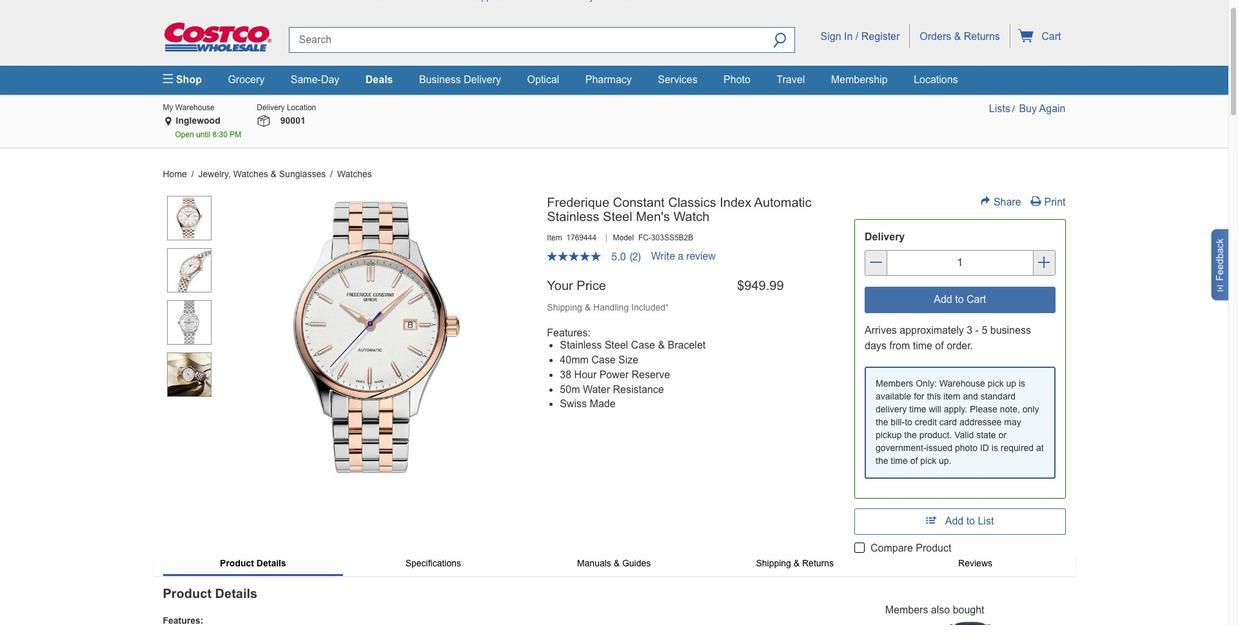 Task type: vqa. For each thing, say whether or not it's contained in the screenshot.
inglewood open until 8:30 pm
yes



Task type: describe. For each thing, give the bounding box(es) containing it.
feedback link
[[1211, 229, 1234, 301]]

1 vertical spatial is
[[992, 443, 998, 453]]

jewelry, watches & sunglasses link
[[198, 169, 328, 179]]

valid
[[954, 430, 974, 441]]

membership link
[[831, 74, 888, 85]]

main element
[[163, 66, 1066, 95]]

1 image
[[167, 196, 211, 240]]

required
[[1001, 443, 1034, 453]]

handling
[[593, 302, 629, 312]]

& for orders & returns
[[954, 31, 961, 42]]

again
[[1039, 103, 1066, 114]]

0 vertical spatial details
[[257, 558, 286, 569]]

photo
[[724, 74, 751, 85]]

& for shipping & handling included*
[[585, 302, 591, 312]]

travel
[[777, 74, 805, 85]]

guides
[[622, 558, 651, 569]]

5.0 (2)
[[611, 251, 641, 262]]

2 image
[[167, 248, 211, 293]]

arrives
[[865, 325, 897, 336]]

3 image
[[167, 300, 211, 345]]

members for members only:  warehouse pick up is available for this item and standard delivery time will apply.  please note, only the bill-to credit card addressee may pickup the product.   valid state or government-issued photo id is required at the time of pick up.
[[876, 379, 913, 389]]

jewelry, watches & sunglasses
[[198, 169, 328, 179]]

hour
[[574, 369, 597, 380]]

inglewood open until 8:30 pm
[[175, 116, 241, 140]]

4 image
[[167, 352, 211, 397]]

optical
[[527, 74, 559, 85]]

2 horizontal spatial product
[[916, 543, 951, 554]]

a
[[678, 250, 683, 262]]

reviews link
[[885, 556, 1066, 571]]

delivery location
[[257, 103, 316, 112]]

orders & returns link
[[910, 24, 1010, 48]]

share link
[[980, 196, 1021, 207]]

shipping & returns link
[[705, 556, 885, 571]]

grocery
[[228, 74, 265, 85]]

delivery inside main element
[[464, 74, 501, 85]]

pharmacy link
[[585, 74, 632, 85]]

0 vertical spatial pick
[[988, 379, 1004, 389]]

returns for orders & returns
[[964, 31, 1000, 42]]

to inside members only:  warehouse pick up is available for this item and standard delivery time will apply.  please note, only the bill-to credit card addressee may pickup the product.   valid state or government-issued photo id is required at the time of pick up.
[[905, 417, 912, 428]]

search image
[[773, 33, 786, 50]]

business delivery
[[419, 74, 501, 85]]

state
[[976, 430, 996, 441]]

constant
[[613, 195, 665, 209]]

manuals & guides link
[[523, 556, 705, 571]]

1 horizontal spatial is
[[1019, 379, 1025, 389]]

sunglasses
[[279, 169, 326, 179]]

view larger image 1 image
[[233, 195, 518, 480]]

addressee
[[959, 417, 1002, 428]]

2 watches from the left
[[337, 169, 372, 179]]

product details link
[[163, 556, 343, 574]]

1 vertical spatial details
[[215, 587, 257, 601]]

same-day
[[291, 74, 339, 85]]

38
[[560, 369, 571, 380]]

reviews
[[958, 558, 992, 569]]

photo
[[955, 443, 978, 453]]

photo link
[[724, 74, 751, 85]]

or
[[998, 430, 1006, 441]]

optical link
[[527, 74, 559, 85]]

same-day link
[[291, 74, 339, 85]]

sign in / register link
[[811, 24, 909, 48]]

same-
[[291, 74, 321, 85]]

swiss
[[560, 399, 587, 410]]

costco us homepage image
[[163, 21, 272, 53]]

stainless inside frederique constant classics index automatic stainless steel men's watch
[[547, 209, 599, 224]]

your price
[[547, 279, 606, 293]]

Search text field
[[289, 27, 766, 53]]

cart link
[[1010, 24, 1066, 47]]

of inside 'arrives approximately 3 - 5 business days from time of order.'
[[935, 341, 944, 352]]

this
[[927, 392, 941, 402]]

also
[[931, 605, 950, 616]]

features:
[[547, 327, 591, 338]]

sign in / register
[[821, 31, 900, 42]]

business
[[419, 74, 461, 85]]

1 vertical spatial product details
[[163, 587, 257, 601]]

compare
[[871, 543, 913, 554]]

shop link
[[163, 66, 213, 95]]

size
[[618, 355, 638, 366]]

1 watches from the left
[[233, 169, 268, 179]]

5.0
[[611, 251, 626, 262]]

from
[[889, 341, 910, 352]]

model fc-303ss5b2b
[[613, 233, 693, 242]]

model
[[613, 233, 634, 242]]

index
[[720, 195, 751, 209]]

watch
[[673, 209, 710, 224]]

frederique
[[547, 195, 609, 209]]

deals
[[365, 74, 393, 85]]

included*
[[631, 302, 669, 312]]

may
[[1004, 417, 1021, 428]]

list
[[978, 516, 994, 527]]

delivery
[[876, 404, 907, 415]]

returns for shipping & returns
[[802, 558, 834, 569]]

bracelet
[[668, 340, 706, 351]]

locations link
[[914, 74, 958, 85]]

members also bought
[[885, 605, 984, 616]]

print
[[1044, 196, 1066, 207]]

services
[[658, 74, 697, 85]]

2 vertical spatial product
[[163, 587, 212, 601]]

& for manuals & guides
[[614, 558, 620, 569]]

register
[[861, 31, 900, 42]]

up
[[1006, 379, 1016, 389]]

delivery for delivery
[[865, 232, 905, 243]]

available
[[876, 392, 911, 402]]

watches link
[[337, 169, 372, 179]]

steel inside frederique constant classics index automatic stainless steel men's watch
[[603, 209, 632, 224]]

standard
[[981, 392, 1016, 402]]

manuals
[[577, 558, 611, 569]]



Task type: locate. For each thing, give the bounding box(es) containing it.
my warehouse
[[163, 103, 215, 112]]

time down government-
[[891, 456, 908, 466]]

1 vertical spatial pick
[[920, 456, 936, 466]]

frederique constant classics index automatic stainless steel & leather men's watch image
[[885, 618, 1056, 625]]

services link
[[658, 74, 697, 85]]

40mm
[[560, 355, 589, 366]]

0 horizontal spatial case
[[591, 355, 616, 366]]

& for shipping & returns
[[794, 558, 800, 569]]

1 vertical spatial returns
[[802, 558, 834, 569]]

steel
[[603, 209, 632, 224], [605, 340, 628, 351]]

shipping for shipping & handling included*
[[547, 302, 582, 312]]

pickup
[[876, 430, 902, 441]]

power
[[599, 369, 629, 380]]

shipping & returns
[[756, 558, 834, 569]]

1 vertical spatial steel
[[605, 340, 628, 351]]

members left also
[[885, 605, 928, 616]]

water
[[583, 384, 610, 395]]

business
[[990, 325, 1031, 336]]

grocery link
[[228, 74, 265, 85]]

0 vertical spatial members
[[876, 379, 913, 389]]

members for members also bought
[[885, 605, 928, 616]]

1769444
[[566, 233, 596, 242]]

days
[[865, 341, 886, 352]]

1 horizontal spatial pick
[[988, 379, 1004, 389]]

1 vertical spatial warehouse
[[939, 379, 985, 389]]

2 vertical spatial the
[[876, 456, 888, 466]]

0 vertical spatial warehouse
[[175, 103, 215, 112]]

locations
[[914, 74, 958, 85]]

0 vertical spatial time
[[913, 341, 932, 352]]

0 horizontal spatial returns
[[802, 558, 834, 569]]

at
[[1036, 443, 1044, 453]]

business delivery link
[[419, 74, 501, 85]]

id
[[980, 443, 989, 453]]

1 horizontal spatial returns
[[964, 31, 1000, 42]]

$
[[737, 279, 744, 293]]

watches
[[233, 169, 268, 179], [337, 169, 372, 179]]

the
[[876, 417, 888, 428], [904, 430, 917, 441], [876, 456, 888, 466]]

1 horizontal spatial shipping
[[756, 558, 791, 569]]

bought
[[953, 605, 984, 616]]

the up pickup
[[876, 417, 888, 428]]

1 vertical spatial shipping
[[756, 558, 791, 569]]

1 vertical spatial to
[[966, 516, 975, 527]]

0 horizontal spatial of
[[910, 456, 918, 466]]

will
[[929, 404, 941, 415]]

shipping & handling included*
[[547, 302, 669, 312]]

please
[[970, 404, 997, 415]]

0 vertical spatial is
[[1019, 379, 1025, 389]]

details
[[257, 558, 286, 569], [215, 587, 257, 601]]

0 horizontal spatial product
[[163, 587, 212, 601]]

0 vertical spatial product details
[[220, 558, 286, 569]]

0 horizontal spatial watches
[[233, 169, 268, 179]]

specifications
[[405, 558, 461, 569]]

2 vertical spatial delivery
[[865, 232, 905, 243]]

apply.
[[944, 404, 967, 415]]

feedback
[[1214, 239, 1225, 281]]

time down for
[[909, 404, 926, 415]]

deals link
[[365, 74, 393, 85]]

manuals & guides
[[577, 558, 651, 569]]

made
[[590, 399, 616, 410]]

to left list
[[966, 516, 975, 527]]

delivery for delivery location
[[257, 103, 285, 112]]

0 horizontal spatial pick
[[920, 456, 936, 466]]

members up available
[[876, 379, 913, 389]]

time inside 'arrives approximately 3 - 5 business days from time of order.'
[[913, 341, 932, 352]]

is right up
[[1019, 379, 1025, 389]]

0 horizontal spatial delivery
[[257, 103, 285, 112]]

government-
[[876, 443, 926, 453]]

0 vertical spatial of
[[935, 341, 944, 352]]

0 vertical spatial shipping
[[547, 302, 582, 312]]

of down approximately
[[935, 341, 944, 352]]

product.
[[919, 430, 952, 441]]

home
[[163, 169, 187, 179]]

0 vertical spatial steel
[[603, 209, 632, 224]]

price
[[577, 279, 606, 293]]

buy again link
[[1019, 103, 1066, 114]]

0 vertical spatial the
[[876, 417, 888, 428]]

bill-
[[891, 417, 905, 428]]

home link
[[163, 169, 187, 179]]

share
[[994, 196, 1021, 207]]

1 horizontal spatial delivery
[[464, 74, 501, 85]]

0 horizontal spatial shipping
[[547, 302, 582, 312]]

compare product
[[871, 543, 951, 554]]

0 horizontal spatial warehouse
[[175, 103, 215, 112]]

warehouse up inglewood
[[175, 103, 215, 112]]

1 vertical spatial case
[[591, 355, 616, 366]]

& inside the features: stainless steel case & bracelet 40mm case size 38 hour power reserve 50m water resistance swiss made
[[658, 340, 665, 351]]

note,
[[1000, 404, 1020, 415]]

stainless up the 40mm
[[560, 340, 602, 351]]

features: stainless steel case & bracelet 40mm case size 38 hour power reserve 50m water resistance swiss made
[[547, 327, 706, 410]]

1 vertical spatial time
[[909, 404, 926, 415]]

pick
[[988, 379, 1004, 389], [920, 456, 936, 466]]

2 vertical spatial time
[[891, 456, 908, 466]]

1 horizontal spatial of
[[935, 341, 944, 352]]

arrives approximately 3 - 5 business days from time of order.
[[865, 325, 1031, 352]]

the down government-
[[876, 456, 888, 466]]

0 vertical spatial delivery
[[464, 74, 501, 85]]

2 horizontal spatial delivery
[[865, 232, 905, 243]]

pick up standard
[[988, 379, 1004, 389]]

your
[[547, 279, 573, 293]]

stainless inside the features: stainless steel case & bracelet 40mm case size 38 hour power reserve 50m water resistance swiss made
[[560, 340, 602, 351]]

watches right sunglasses
[[337, 169, 372, 179]]

of inside members only:  warehouse pick up is available for this item and standard delivery time will apply.  please note, only the bill-to credit card addressee may pickup the product.   valid state or government-issued photo id is required at the time of pick up.
[[910, 456, 918, 466]]

to inside "popup button"
[[966, 516, 975, 527]]

90001 button
[[271, 115, 312, 128]]

stainless up item 1769444
[[547, 209, 599, 224]]

1 horizontal spatial product
[[220, 558, 254, 569]]

case up the power
[[591, 355, 616, 366]]

0 vertical spatial to
[[905, 417, 912, 428]]

303ss5b2b
[[651, 233, 693, 242]]

time
[[913, 341, 932, 352], [909, 404, 926, 415], [891, 456, 908, 466]]

Search text field
[[289, 27, 766, 53]]

members
[[876, 379, 913, 389], [885, 605, 928, 616]]

warehouse inside members only:  warehouse pick up is available for this item and standard delivery time will apply.  please note, only the bill-to credit card addressee may pickup the product.   valid state or government-issued photo id is required at the time of pick up.
[[939, 379, 985, 389]]

None telephone field
[[887, 250, 1033, 276]]

1 vertical spatial product
[[220, 558, 254, 569]]

is right 'id' in the bottom right of the page
[[992, 443, 998, 453]]

review
[[686, 250, 716, 262]]

delivery
[[464, 74, 501, 85], [257, 103, 285, 112], [865, 232, 905, 243]]

None button
[[865, 287, 1055, 314]]

to
[[905, 417, 912, 428], [966, 516, 975, 527]]

warehouse up and
[[939, 379, 985, 389]]

1 vertical spatial delivery
[[257, 103, 285, 112]]

1 vertical spatial stainless
[[560, 340, 602, 351]]

day
[[321, 74, 339, 85]]

steel inside the features: stainless steel case & bracelet 40mm case size 38 hour power reserve 50m water resistance swiss made
[[605, 340, 628, 351]]

add to list
[[945, 516, 994, 527]]

1 vertical spatial members
[[885, 605, 928, 616]]

shop
[[173, 74, 202, 85]]

the up government-
[[904, 430, 917, 441]]

pick left up.
[[920, 456, 936, 466]]

watches right jewelry,
[[233, 169, 268, 179]]

buy again
[[1019, 103, 1066, 114]]

travel link
[[777, 74, 805, 85]]

1 horizontal spatial watches
[[337, 169, 372, 179]]

product inside product details link
[[220, 558, 254, 569]]

1 horizontal spatial warehouse
[[939, 379, 985, 389]]

orders & returns
[[920, 31, 1000, 42]]

case up size on the bottom of the page
[[631, 340, 655, 351]]

add to list button
[[854, 509, 1066, 535]]

for
[[914, 392, 924, 402]]

1 horizontal spatial case
[[631, 340, 655, 351]]

0 horizontal spatial to
[[905, 417, 912, 428]]

lists link
[[989, 103, 1010, 114]]

cart
[[1039, 31, 1061, 42]]

to left 'credit'
[[905, 417, 912, 428]]

8:30
[[212, 131, 228, 140]]

steel up "model" on the top of the page
[[603, 209, 632, 224]]

1 vertical spatial the
[[904, 430, 917, 441]]

0 vertical spatial returns
[[964, 31, 1000, 42]]

0 vertical spatial stainless
[[547, 209, 599, 224]]

returns inside shipping & returns link
[[802, 558, 834, 569]]

0 vertical spatial product
[[916, 543, 951, 554]]

-
[[975, 325, 979, 336]]

case
[[631, 340, 655, 351], [591, 355, 616, 366]]

50m
[[560, 384, 580, 395]]

frederique constant classics index automatic stainless steel men's watch
[[547, 195, 812, 224]]

steel up size on the bottom of the page
[[605, 340, 628, 351]]

/
[[856, 31, 858, 42]]

time down approximately
[[913, 341, 932, 352]]

members inside members only:  warehouse pick up is available for this item and standard delivery time will apply.  please note, only the bill-to credit card addressee may pickup the product.   valid state or government-issued photo id is required at the time of pick up.
[[876, 379, 913, 389]]

item
[[943, 392, 960, 402]]

membership
[[831, 74, 888, 85]]

returns inside orders & returns link
[[964, 31, 1000, 42]]

card
[[939, 417, 957, 428]]

is
[[1019, 379, 1025, 389], [992, 443, 998, 453]]

1 vertical spatial of
[[910, 456, 918, 466]]

0 vertical spatial case
[[631, 340, 655, 351]]

and
[[963, 392, 978, 402]]

classics
[[668, 195, 716, 209]]

pm
[[230, 131, 241, 140]]

1 horizontal spatial to
[[966, 516, 975, 527]]

of down government-
[[910, 456, 918, 466]]

0 horizontal spatial is
[[992, 443, 998, 453]]

shipping for shipping & returns
[[756, 558, 791, 569]]

order.
[[947, 341, 973, 352]]



